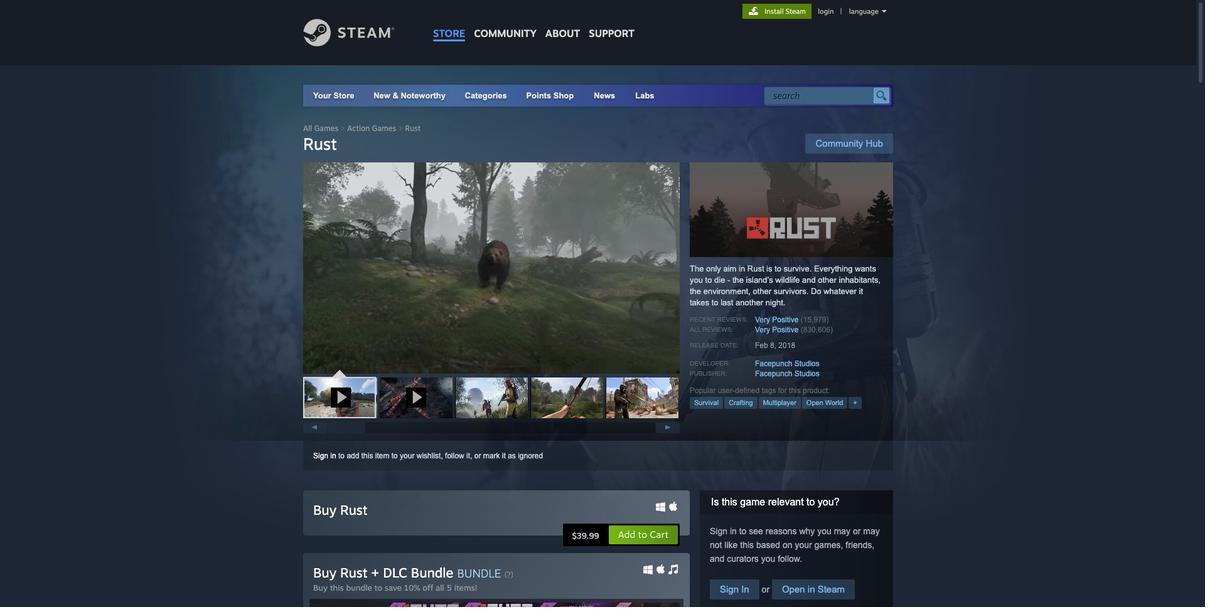 Task type: locate. For each thing, give the bounding box(es) containing it.
1 vertical spatial it
[[502, 452, 506, 461]]

+ right the world
[[853, 399, 857, 407]]

1 horizontal spatial >
[[398, 124, 403, 133]]

1 horizontal spatial it
[[859, 287, 863, 296]]

1 studios from the top
[[795, 360, 820, 369]]

0 vertical spatial positive
[[772, 316, 799, 325]]

in
[[742, 585, 749, 595]]

0 vertical spatial all
[[303, 124, 312, 133]]

in left add
[[330, 452, 336, 461]]

1 vertical spatial reviews:
[[703, 326, 733, 333]]

very down the night.
[[755, 316, 770, 325]]

to left see
[[739, 527, 747, 537]]

support link
[[585, 0, 639, 43]]

hub
[[866, 138, 883, 149]]

you
[[690, 276, 703, 285], [818, 527, 832, 537], [761, 554, 776, 564]]

(15,979)
[[801, 316, 829, 325]]

open world link
[[802, 397, 848, 409]]

1 facepunch studios from the top
[[755, 360, 820, 369]]

rust inside the only aim in rust is to survive. everything wants you to die - the island's wildlife and other inhabitants, the environment, other survivors. do whatever it takes to last another night.
[[748, 264, 764, 274]]

0 horizontal spatial or
[[474, 452, 481, 461]]

2 positive from the top
[[772, 326, 799, 335]]

community link
[[470, 0, 541, 46]]

sign left add
[[313, 452, 328, 461]]

and inside sign in to see reasons why you may or may not like this based on your games, friends, and curators you follow.
[[710, 554, 725, 564]]

see
[[749, 527, 763, 537]]

+ left dlc
[[371, 565, 379, 581]]

all for all games > action games > rust
[[303, 124, 312, 133]]

to right is at right top
[[775, 264, 782, 274]]

the right '-'
[[733, 276, 744, 285]]

it down inhabitants,
[[859, 287, 863, 296]]

1 vertical spatial studios
[[795, 370, 820, 379]]

save
[[385, 583, 402, 593]]

this inside sign in to see reasons why you may or may not like this based on your games, friends, and curators you follow.
[[740, 541, 754, 551]]

facepunch studios for developer:
[[755, 360, 820, 369]]

rust up bundle
[[340, 565, 368, 581]]

0 vertical spatial it
[[859, 287, 863, 296]]

0 vertical spatial facepunch studios link
[[755, 360, 820, 369]]

open down product:
[[807, 399, 824, 407]]

cart
[[650, 529, 669, 541]]

1 vertical spatial steam
[[818, 585, 845, 595]]

shop
[[554, 91, 574, 100]]

and down not
[[710, 554, 725, 564]]

ignored
[[518, 452, 543, 461]]

0 horizontal spatial all
[[303, 124, 312, 133]]

or inside sign in to see reasons why you may or may not like this based on your games, friends, and curators you follow.
[[853, 527, 861, 537]]

1 horizontal spatial other
[[818, 276, 837, 285]]

0 vertical spatial facepunch studios
[[755, 360, 820, 369]]

facepunch up the tags
[[755, 370, 793, 379]]

studios for publisher:
[[795, 370, 820, 379]]

0 vertical spatial you
[[690, 276, 703, 285]]

2 facepunch studios from the top
[[755, 370, 820, 379]]

2 vertical spatial you
[[761, 554, 776, 564]]

reviews: down the last
[[717, 316, 748, 323]]

0 vertical spatial buy
[[313, 502, 337, 519]]

everything
[[814, 264, 853, 274]]

0 horizontal spatial games
[[314, 124, 338, 133]]

positive up very positive (830,606)
[[772, 316, 799, 325]]

or right it,
[[474, 452, 481, 461]]

labs
[[636, 91, 655, 100]]

1 vertical spatial very
[[755, 326, 770, 335]]

the only aim in rust is to survive. everything wants you to die - the island's wildlife and other inhabitants, the environment, other survivors. do whatever it takes to last another night.
[[690, 264, 881, 308]]

open world
[[807, 399, 843, 407]]

1 may from the left
[[834, 527, 851, 537]]

other down everything
[[818, 276, 837, 285]]

1 horizontal spatial the
[[733, 276, 744, 285]]

open
[[807, 399, 824, 407], [782, 585, 805, 595]]

in for open in steam
[[808, 585, 815, 595]]

feb
[[755, 342, 768, 350]]

0 vertical spatial your
[[400, 452, 415, 461]]

in right aim
[[739, 264, 745, 274]]

or up friends,
[[853, 527, 861, 537]]

categories
[[465, 91, 507, 100]]

sign inside sign in to see reasons why you may or may not like this based on your games, friends, and curators you follow.
[[710, 527, 728, 537]]

sign in to see reasons why you may or may not like this based on your games, friends, and curators you follow.
[[710, 527, 880, 564]]

rust down all games link
[[303, 134, 337, 154]]

store
[[433, 27, 465, 40]]

rust down add
[[340, 502, 368, 519]]

games right action
[[372, 124, 396, 133]]

0 horizontal spatial it
[[502, 452, 506, 461]]

search search field
[[773, 88, 871, 104]]

None search field
[[764, 87, 891, 105]]

2 studios from the top
[[795, 370, 820, 379]]

2 > from the left
[[398, 124, 403, 133]]

in inside sign in to see reasons why you may or may not like this based on your games, friends, and curators you follow.
[[730, 527, 737, 537]]

product:
[[803, 387, 830, 396]]

1 vertical spatial you
[[818, 527, 832, 537]]

1 facepunch from the top
[[755, 360, 793, 369]]

reasons
[[766, 527, 797, 537]]

facepunch
[[755, 360, 793, 369], [755, 370, 793, 379]]

positive down very positive (15,979)
[[772, 326, 799, 335]]

2 very from the top
[[755, 326, 770, 335]]

studios up product:
[[795, 370, 820, 379]]

it inside the only aim in rust is to survive. everything wants you to die - the island's wildlife and other inhabitants, the environment, other survivors. do whatever it takes to last another night.
[[859, 287, 863, 296]]

reviews:
[[717, 316, 748, 323], [703, 326, 733, 333]]

2 facepunch from the top
[[755, 370, 793, 379]]

1 buy from the top
[[313, 502, 337, 519]]

other down 'island's'
[[753, 287, 772, 296]]

1 vertical spatial facepunch studios
[[755, 370, 820, 379]]

0 horizontal spatial other
[[753, 287, 772, 296]]

buy
[[313, 502, 337, 519], [313, 565, 337, 581], [313, 583, 328, 593]]

0 vertical spatial sign
[[313, 452, 328, 461]]

about link
[[541, 0, 585, 43]]

2 may from the left
[[863, 527, 880, 537]]

may up games,
[[834, 527, 851, 537]]

sign
[[313, 452, 328, 461], [710, 527, 728, 537], [720, 585, 739, 595]]

2 horizontal spatial or
[[853, 527, 861, 537]]

0 horizontal spatial >
[[341, 124, 345, 133]]

popular user-defined tags for this product:
[[690, 387, 830, 396]]

very
[[755, 316, 770, 325], [755, 326, 770, 335]]

1 vertical spatial buy
[[313, 565, 337, 581]]

2018
[[779, 342, 795, 350]]

you down based
[[761, 554, 776, 564]]

multiplayer link
[[759, 397, 801, 409]]

0 vertical spatial studios
[[795, 360, 820, 369]]

0 horizontal spatial the
[[690, 287, 701, 296]]

this right for
[[789, 387, 801, 396]]

1 vertical spatial +
[[371, 565, 379, 581]]

open down follow.
[[782, 585, 805, 595]]

why
[[799, 527, 815, 537]]

games left action
[[314, 124, 338, 133]]

1 games from the left
[[314, 124, 338, 133]]

it left as
[[502, 452, 506, 461]]

you up games,
[[818, 527, 832, 537]]

facepunch studios link for publisher:
[[755, 370, 820, 379]]

buy for buy this bundle to save 10% off all 5 items!
[[313, 583, 328, 593]]

0 vertical spatial steam
[[786, 7, 806, 16]]

the up takes on the right of page
[[690, 287, 701, 296]]

sign for sign in
[[720, 585, 739, 595]]

other
[[818, 276, 837, 285], [753, 287, 772, 296]]

facepunch studios link down 2018
[[755, 360, 820, 369]]

1 vertical spatial facepunch
[[755, 370, 793, 379]]

you down the at the right of page
[[690, 276, 703, 285]]

0 vertical spatial very
[[755, 316, 770, 325]]

2 facepunch studios link from the top
[[755, 370, 820, 379]]

this up curators
[[740, 541, 754, 551]]

1 vertical spatial the
[[690, 287, 701, 296]]

to left the last
[[712, 298, 719, 308]]

add
[[618, 529, 636, 541]]

1 vertical spatial positive
[[772, 326, 799, 335]]

all reviews:
[[690, 326, 733, 333]]

0 horizontal spatial and
[[710, 554, 725, 564]]

steam right install
[[786, 7, 806, 16]]

0 vertical spatial facepunch
[[755, 360, 793, 369]]

inhabitants,
[[839, 276, 881, 285]]

1 horizontal spatial steam
[[818, 585, 845, 595]]

facepunch down "8,"
[[755, 360, 793, 369]]

0 horizontal spatial open
[[782, 585, 805, 595]]

1 vertical spatial facepunch studios link
[[755, 370, 820, 379]]

world
[[825, 399, 843, 407]]

studios for developer:
[[795, 360, 820, 369]]

0 vertical spatial reviews:
[[717, 316, 748, 323]]

0 horizontal spatial you
[[690, 276, 703, 285]]

curators
[[727, 554, 759, 564]]

it
[[859, 287, 863, 296], [502, 452, 506, 461]]

support
[[589, 27, 635, 40]]

this right add
[[361, 452, 373, 461]]

your store link
[[313, 91, 354, 100]]

1 vertical spatial your
[[795, 541, 812, 551]]

1 very from the top
[[755, 316, 770, 325]]

in
[[739, 264, 745, 274], [330, 452, 336, 461], [730, 527, 737, 537], [808, 585, 815, 595]]

sign inside sign in link
[[720, 585, 739, 595]]

1 horizontal spatial open
[[807, 399, 824, 407]]

your down why
[[795, 541, 812, 551]]

0 horizontal spatial steam
[[786, 7, 806, 16]]

you inside the only aim in rust is to survive. everything wants you to die - the island's wildlife and other inhabitants, the environment, other survivors. do whatever it takes to last another night.
[[690, 276, 703, 285]]

steam down games,
[[818, 585, 845, 595]]

1 horizontal spatial +
[[853, 399, 857, 407]]

off
[[423, 583, 433, 593]]

0 vertical spatial and
[[802, 276, 816, 285]]

1 horizontal spatial all
[[690, 326, 701, 333]]

all
[[303, 124, 312, 133], [690, 326, 701, 333]]

0 horizontal spatial +
[[371, 565, 379, 581]]

language
[[849, 7, 879, 16]]

developer:
[[690, 360, 730, 367]]

0 horizontal spatial may
[[834, 527, 851, 537]]

0 vertical spatial or
[[474, 452, 481, 461]]

0 vertical spatial other
[[818, 276, 837, 285]]

in down sign in to see reasons why you may or may not like this based on your games, friends, and curators you follow.
[[808, 585, 815, 595]]

> left action
[[341, 124, 345, 133]]

bundle
[[346, 583, 372, 593]]

1 vertical spatial or
[[853, 527, 861, 537]]

facepunch studios up for
[[755, 370, 820, 379]]

and up do
[[802, 276, 816, 285]]

very up feb at bottom right
[[755, 326, 770, 335]]

rust up 'island's'
[[748, 264, 764, 274]]

> left rust link
[[398, 124, 403, 133]]

1 horizontal spatial and
[[802, 276, 816, 285]]

1 horizontal spatial may
[[863, 527, 880, 537]]

positive for (15,979)
[[772, 316, 799, 325]]

1 horizontal spatial you
[[761, 554, 776, 564]]

1 horizontal spatial your
[[795, 541, 812, 551]]

this
[[789, 387, 801, 396], [361, 452, 373, 461], [722, 497, 738, 508], [740, 541, 754, 551], [330, 583, 344, 593]]

3 buy from the top
[[313, 583, 328, 593]]

die
[[714, 276, 725, 285]]

1 horizontal spatial games
[[372, 124, 396, 133]]

sign up not
[[710, 527, 728, 537]]

studios down 2018
[[795, 360, 820, 369]]

in up like
[[730, 527, 737, 537]]

rust
[[405, 124, 421, 133], [303, 134, 337, 154], [748, 264, 764, 274], [340, 502, 368, 519], [340, 565, 368, 581]]

1 positive from the top
[[772, 316, 799, 325]]

1 vertical spatial and
[[710, 554, 725, 564]]

takes
[[690, 298, 709, 308]]

1 horizontal spatial or
[[759, 585, 772, 595]]

to right add
[[638, 529, 647, 541]]

sign for sign in to add this item to your wishlist, follow it, or mark it as ignored
[[313, 452, 328, 461]]

0 vertical spatial open
[[807, 399, 824, 407]]

facepunch studios link up for
[[755, 370, 820, 379]]

reviews: down recent reviews:
[[703, 326, 733, 333]]

facepunch studios down 2018
[[755, 360, 820, 369]]

wishlist,
[[417, 452, 443, 461]]

your left wishlist,
[[400, 452, 415, 461]]

10%
[[404, 583, 420, 593]]

1 vertical spatial open
[[782, 585, 805, 595]]

sign left 'in'
[[720, 585, 739, 595]]

mark
[[483, 452, 500, 461]]

2 vertical spatial sign
[[720, 585, 739, 595]]

2 vertical spatial buy
[[313, 583, 328, 593]]

community hub link
[[806, 134, 893, 154]]

all
[[436, 583, 444, 593]]

may
[[834, 527, 851, 537], [863, 527, 880, 537]]

sign in link
[[710, 580, 759, 600]]

1 facepunch studios link from the top
[[755, 360, 820, 369]]

may up friends,
[[863, 527, 880, 537]]

to left you? on the right
[[807, 497, 815, 508]]

or right 'in'
[[759, 585, 772, 595]]

facepunch studios link
[[755, 360, 820, 369], [755, 370, 820, 379]]

1 vertical spatial sign
[[710, 527, 728, 537]]

1 vertical spatial all
[[690, 326, 701, 333]]

crafting link
[[725, 397, 758, 409]]

last
[[721, 298, 734, 308]]

open for open in steam
[[782, 585, 805, 595]]

0 vertical spatial +
[[853, 399, 857, 407]]



Task type: describe. For each thing, give the bounding box(es) containing it.
&
[[393, 91, 399, 100]]

bundle
[[411, 565, 454, 581]]

games,
[[815, 541, 843, 551]]

based
[[756, 541, 780, 551]]

add to cart link
[[608, 525, 679, 546]]

your store
[[313, 91, 354, 100]]

points shop
[[526, 91, 574, 100]]

2 games from the left
[[372, 124, 396, 133]]

global menu navigation
[[429, 0, 639, 46]]

do
[[811, 287, 822, 296]]

tags
[[762, 387, 776, 396]]

(?)
[[505, 571, 514, 580]]

facepunch for developer:
[[755, 360, 793, 369]]

sign in to add this item to your wishlist, follow it, or mark it as ignored
[[313, 452, 543, 461]]

open for open world
[[807, 399, 824, 407]]

another
[[736, 298, 763, 308]]

as
[[508, 452, 516, 461]]

bundle
[[457, 567, 501, 581]]

release date:
[[690, 342, 739, 349]]

login | language
[[818, 7, 879, 16]]

this left bundle
[[330, 583, 344, 593]]

date:
[[721, 342, 739, 349]]

multiplayer
[[763, 399, 797, 407]]

buy rust
[[313, 502, 368, 519]]

add to cart
[[618, 529, 669, 541]]

on
[[783, 541, 793, 551]]

defined
[[735, 387, 760, 396]]

to left add
[[338, 452, 345, 461]]

categories link
[[465, 91, 507, 100]]

facepunch studios link for developer:
[[755, 360, 820, 369]]

in for sign in to add this item to your wishlist, follow it, or mark it as ignored
[[330, 452, 336, 461]]

rust down new & noteworthy
[[405, 124, 421, 133]]

positive for (830,606)
[[772, 326, 799, 335]]

0 horizontal spatial your
[[400, 452, 415, 461]]

open in steam link
[[772, 580, 855, 600]]

to inside sign in to see reasons why you may or may not like this based on your games, friends, and curators you follow.
[[739, 527, 747, 537]]

buy this bundle to save 10% off all 5 items!
[[313, 583, 477, 593]]

(830,606)
[[801, 326, 833, 335]]

login link
[[816, 7, 837, 16]]

very positive (830,606)
[[755, 326, 833, 335]]

very for very positive (15,979)
[[755, 316, 770, 325]]

add
[[347, 452, 359, 461]]

not
[[710, 541, 722, 551]]

sign in link
[[313, 452, 336, 461]]

items!
[[454, 583, 477, 593]]

sign in
[[720, 585, 749, 595]]

points
[[526, 91, 551, 100]]

only
[[706, 264, 721, 274]]

rust link
[[405, 124, 421, 133]]

labs link
[[625, 85, 665, 107]]

survival
[[694, 399, 719, 407]]

noteworthy
[[401, 91, 446, 100]]

it,
[[467, 452, 472, 461]]

is this game relevant to you?
[[711, 497, 840, 508]]

feb 8, 2018
[[755, 342, 795, 350]]

very for very positive (830,606)
[[755, 326, 770, 335]]

facepunch for publisher:
[[755, 370, 793, 379]]

in for sign in to see reasons why you may or may not like this based on your games, friends, and curators you follow.
[[730, 527, 737, 537]]

survive.
[[784, 264, 812, 274]]

in inside the only aim in rust is to survive. everything wants you to die - the island's wildlife and other inhabitants, the environment, other survivors. do whatever it takes to last another night.
[[739, 264, 745, 274]]

2 horizontal spatial you
[[818, 527, 832, 537]]

install steam link
[[743, 4, 812, 19]]

your inside sign in to see reasons why you may or may not like this based on your games, friends, and curators you follow.
[[795, 541, 812, 551]]

island's
[[746, 276, 773, 285]]

$39.99
[[572, 531, 599, 541]]

friends,
[[846, 541, 875, 551]]

to right the item
[[392, 452, 398, 461]]

reviews: for very positive (15,979)
[[717, 316, 748, 323]]

install
[[765, 7, 784, 16]]

action
[[347, 124, 370, 133]]

is
[[711, 497, 719, 508]]

item
[[375, 452, 390, 461]]

very positive (15,979)
[[755, 316, 829, 325]]

store
[[334, 91, 354, 100]]

0 vertical spatial the
[[733, 276, 744, 285]]

and inside the only aim in rust is to survive. everything wants you to die - the island's wildlife and other inhabitants, the environment, other survivors. do whatever it takes to last another night.
[[802, 276, 816, 285]]

new & noteworthy link
[[374, 91, 446, 100]]

dlc
[[383, 565, 407, 581]]

whatever
[[824, 287, 857, 296]]

about
[[545, 27, 580, 40]]

follow.
[[778, 554, 802, 564]]

reviews: for very positive (830,606)
[[703, 326, 733, 333]]

to left save
[[375, 583, 382, 593]]

community
[[816, 138, 863, 149]]

aim
[[724, 264, 737, 274]]

you?
[[818, 497, 840, 508]]

2 vertical spatial or
[[759, 585, 772, 595]]

all for all reviews:
[[690, 326, 701, 333]]

link to the steam homepage image
[[303, 19, 414, 46]]

news
[[594, 91, 615, 100]]

account menu navigation
[[743, 4, 893, 19]]

5
[[447, 583, 452, 593]]

like
[[725, 541, 738, 551]]

popular
[[690, 387, 716, 396]]

2 buy from the top
[[313, 565, 337, 581]]

1 > from the left
[[341, 124, 345, 133]]

survivors.
[[774, 287, 809, 296]]

|
[[841, 7, 842, 16]]

8,
[[770, 342, 777, 350]]

action games link
[[347, 124, 396, 133]]

follow
[[445, 452, 464, 461]]

buy for buy rust
[[313, 502, 337, 519]]

login
[[818, 7, 834, 16]]

game
[[740, 497, 765, 508]]

this right is
[[722, 497, 738, 508]]

points shop link
[[516, 85, 584, 107]]

recent
[[690, 316, 716, 323]]

recent reviews:
[[690, 316, 748, 323]]

environment,
[[704, 287, 751, 296]]

all games link
[[303, 124, 338, 133]]

steam inside account menu navigation
[[786, 7, 806, 16]]

wants
[[855, 264, 876, 274]]

sign for sign in to see reasons why you may or may not like this based on your games, friends, and curators you follow.
[[710, 527, 728, 537]]

install steam
[[765, 7, 806, 16]]

new & noteworthy
[[374, 91, 446, 100]]

new
[[374, 91, 390, 100]]

facepunch studios for publisher:
[[755, 370, 820, 379]]

to left die
[[705, 276, 712, 285]]

night.
[[766, 298, 786, 308]]

1 vertical spatial other
[[753, 287, 772, 296]]

the
[[690, 264, 704, 274]]

for
[[778, 387, 787, 396]]

all games > action games > rust
[[303, 124, 421, 133]]



Task type: vqa. For each thing, say whether or not it's contained in the screenshot.
SEARCH FIELD
yes



